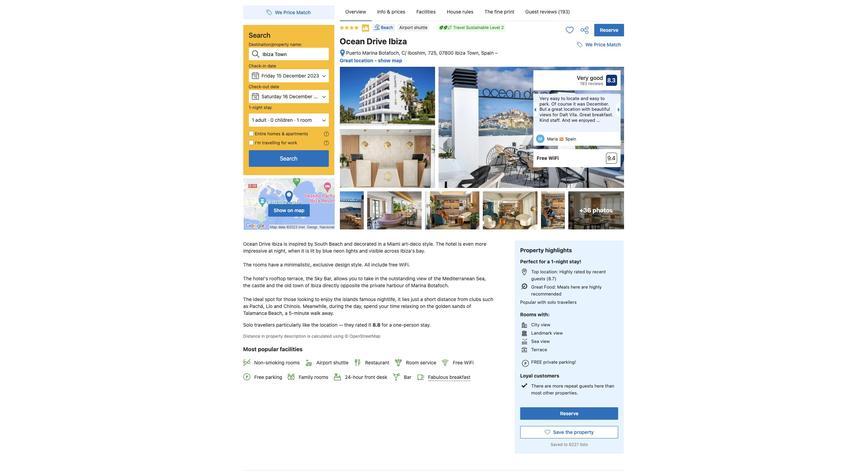 Task type: vqa. For each thing, say whether or not it's contained in the screenshot.
Superb related to Hotel Boutique & Spa Las Mimosas Ibiza
no



Task type: describe. For each thing, give the bounding box(es) containing it.
reserve for the topmost reserve button
[[600, 27, 619, 33]]

1 easy from the left
[[551, 96, 560, 101]]

the down short
[[427, 303, 434, 309]]

great inside the very easy to locate and easy to park. of course it was december. but a great location with beautiful views  for dalt vila. great breakfast. kind staff. and we enjoyed …
[[580, 112, 591, 117]]

1 vertical spatial with
[[538, 300, 547, 305]]

fine
[[495, 9, 503, 15]]

the left fine
[[485, 9, 493, 15]]

clubs
[[469, 297, 482, 302]]

guests inside top location: highly rated by recent guests (8.7)
[[532, 276, 546, 282]]

0 horizontal spatial style.
[[351, 262, 363, 268]]

1 adult · 0 children · 1 room button
[[249, 114, 329, 127]]

is down like
[[307, 334, 311, 339]]

to up 'beautiful'
[[601, 96, 605, 101]]

0 vertical spatial free wifi
[[537, 155, 559, 161]]

1 horizontal spatial spain
[[566, 136, 577, 142]]

match for the bottom we price match dropdown button
[[607, 42, 621, 48]]

0 horizontal spatial we price match button
[[264, 6, 314, 19]]

ocean for ocean drive ibiza is inspired by south beach and decorated in a miami art-deco style. the hotel is even more impressive at night, when it is lit by blue neon lights and visible across ibiza's bay. the rooms have a minimalistic, exclusive design style. all include free wifi. the hotel's rooftop terrace, the sky bar, allows you to take in the outstanding view of the mediterranean sea, the castle and the old town of ibiza directly opposite the private harbour of marina botafoch. the ideal spot for those looking to enjoy the islands famous nightlife, it lies just a short distance from clubs such as pachá, lío and chinois. meanwhile, during the day, spend your time relaxing on the golden sands of talamanca beach, a 5-minute walk away.
[[243, 241, 258, 247]]

is up night,
[[284, 241, 287, 247]]

destination/property name:
[[249, 42, 302, 47]]

here inside the there are more repeat guests here than most other properties.
[[595, 384, 604, 389]]

1 horizontal spatial shuttle
[[414, 25, 428, 30]]

homes
[[268, 131, 281, 136]]

looking
[[298, 297, 314, 302]]

scored 9.4 element
[[606, 153, 617, 164]]

끖
[[522, 384, 528, 388]]

front
[[365, 374, 375, 380]]

is left even
[[458, 241, 462, 247]]

—
[[339, 322, 343, 328]]

1 vertical spatial reserve button
[[521, 408, 619, 420]]

a up location: at the right of the page
[[547, 259, 550, 265]]

냨
[[522, 284, 528, 289]]

a left one-
[[389, 322, 392, 328]]

1 horizontal spatial 15
[[277, 73, 282, 79]]

it left the lies
[[398, 297, 401, 302]]

meanwhile,
[[303, 303, 328, 309]]

spain inside puerto marina botafoch, c/ iboshim, 725, 07800 ibiza town, spain – great location - show map
[[481, 50, 494, 56]]

views
[[540, 112, 552, 117]]

0 horizontal spatial free wifi
[[453, 360, 474, 366]]

day,
[[354, 303, 363, 309]]

reviews inside very good 193 reviews
[[589, 81, 603, 86]]

art-
[[402, 241, 410, 247]]

other
[[543, 390, 554, 396]]

spend
[[364, 303, 378, 309]]

…
[[597, 117, 600, 123]]

kind
[[540, 117, 549, 123]]

1 vertical spatial travellers
[[254, 322, 275, 328]]

sea
[[532, 339, 539, 344]]

2 easy from the left
[[590, 96, 600, 101]]

and down decorated on the left of page
[[359, 248, 368, 254]]

the left sky
[[306, 276, 313, 282]]

breakfast
[[450, 374, 471, 380]]

view for sea view
[[541, 339, 550, 344]]

by inside top location: highly rated by recent guests (8.7)
[[587, 269, 592, 275]]

such
[[483, 297, 494, 302]]

for down property highlights
[[539, 259, 546, 265]]

solo
[[243, 322, 253, 328]]

private inside ocean drive ibiza is inspired by south beach and decorated in a miami art-deco style. the hotel is even more impressive at night, when it is lit by blue neon lights and visible across ibiza's bay. the rooms have a minimalistic, exclusive design style. all include free wifi. the hotel's rooftop terrace, the sky bar, allows you to take in the outstanding view of the mediterranean sea, the castle and the old town of ibiza directly opposite the private harbour of marina botafoch. the ideal spot for those looking to enjoy the islands famous nightlife, it lies just a short distance from clubs such as pachá, lío and chinois. meanwhile, during the day, spend your time relaxing on the golden sands of talamanca beach, a 5-minute walk away.
[[370, 283, 385, 289]]

the up castle
[[243, 276, 252, 282]]

1 horizontal spatial 16
[[283, 94, 288, 99]]

Where are you going? field
[[260, 48, 329, 60]]

check- for in
[[249, 63, 263, 69]]

0 horizontal spatial location
[[320, 322, 338, 328]]

puerto
[[346, 50, 361, 56]]

entire
[[255, 131, 266, 136]]

8.8
[[373, 322, 381, 328]]

and up lights
[[344, 241, 353, 247]]

the down impressive
[[243, 262, 252, 268]]

1 vertical spatial airport shuttle
[[317, 360, 349, 366]]

1 horizontal spatial by
[[316, 248, 321, 254]]

1 vertical spatial we price match
[[586, 42, 621, 48]]

recommended
[[532, 291, 562, 297]]

07800
[[439, 50, 454, 56]]

marina inside ocean drive ibiza is inspired by south beach and decorated in a miami art-deco style. the hotel is even more impressive at night, when it is lit by blue neon lights and visible across ibiza's bay. the rooms have a minimalistic, exclusive design style. all include free wifi. the hotel's rooftop terrace, the sky bar, allows you to take in the outstanding view of the mediterranean sea, the castle and the old town of ibiza directly opposite the private harbour of marina botafoch. the ideal spot for those looking to enjoy the islands famous nightlife, it lies just a short distance from clubs such as pachá, lío and chinois. meanwhile, during the day, spend your time relaxing on the golden sands of talamanca beach, a 5-minute walk away.
[[411, 283, 427, 289]]

lío
[[266, 303, 273, 309]]

rooms with:
[[521, 312, 550, 318]]

1 adult · 0 children · 1 room
[[252, 117, 312, 123]]

0 vertical spatial reserve button
[[595, 24, 624, 36]]

night inside search section
[[253, 105, 263, 110]]

with:
[[538, 312, 550, 318]]

across
[[385, 248, 399, 254]]

9.4
[[608, 155, 616, 161]]

smoking
[[266, 360, 285, 366]]

date for check-in date
[[268, 63, 276, 69]]

and up beach,
[[274, 303, 282, 309]]

a right just
[[421, 297, 423, 302]]

of up botafoch.
[[428, 276, 433, 282]]

the down islands
[[345, 303, 352, 309]]

ocean drive ibiza
[[340, 36, 407, 46]]

fabulous breakfast
[[428, 374, 471, 380]]

but
[[540, 106, 547, 112]]

we for the leftmost we price match dropdown button
[[275, 9, 282, 15]]

1 vertical spatial rated
[[356, 322, 367, 328]]

all
[[365, 262, 370, 268]]

drive for ocean drive ibiza is inspired by south beach and decorated in a miami art-deco style. the hotel is even more impressive at night, when it is lit by blue neon lights and visible across ibiza's bay. the rooms have a minimalistic, exclusive design style. all include free wifi. the hotel's rooftop terrace, the sky bar, allows you to take in the outstanding view of the mediterranean sea, the castle and the old town of ibiza directly opposite the private harbour of marina botafoch. the ideal spot for those looking to enjoy the islands famous nightlife, it lies just a short distance from clubs such as pachá, lío and chinois. meanwhile, during the day, spend your time relaxing on the golden sands of talamanca beach, a 5-minute walk away.
[[259, 241, 271, 247]]

1 vertical spatial we price match button
[[575, 38, 624, 51]]

include
[[371, 262, 388, 268]]

botafoch.
[[428, 283, 449, 289]]

info & prices link
[[372, 3, 411, 21]]

click to open map view image
[[340, 49, 345, 57]]

in right 'take'
[[375, 276, 379, 282]]

2 vertical spatial rooms
[[314, 374, 328, 380]]

ibiza up night,
[[272, 241, 283, 247]]

1 horizontal spatial 1-
[[551, 259, 556, 265]]

property
[[521, 247, 544, 254]]

and inside the very easy to locate and easy to park. of course it was december. but a great location with beautiful views  for dalt vila. great breakfast. kind staff. and we enjoyed …
[[581, 96, 589, 101]]

in up visible
[[378, 241, 382, 247]]

ocean drive ibiza is inspired by south beach and decorated in a miami art-deco style. the hotel is even more impressive at night, when it is lit by blue neon lights and visible across ibiza's bay. the rooms have a minimalistic, exclusive design style. all include free wifi. the hotel's rooftop terrace, the sky bar, allows you to take in the outstanding view of the mediterranean sea, the castle and the old town of ibiza directly opposite the private harbour of marina botafoch. the ideal spot for those looking to enjoy the islands famous nightlife, it lies just a short distance from clubs such as pachá, lío and chinois. meanwhile, during the day, spend your time relaxing on the golden sands of talamanca beach, a 5-minute walk away.
[[243, 241, 495, 316]]

0 horizontal spatial free
[[254, 374, 264, 380]]

popular
[[258, 346, 279, 353]]

saturday
[[262, 94, 282, 99]]

rules
[[463, 9, 474, 15]]

time
[[390, 303, 400, 309]]

the right like
[[311, 322, 319, 328]]

was
[[577, 101, 586, 107]]

maria
[[547, 136, 558, 142]]

here inside great food: meals here are highly recommended
[[571, 284, 580, 290]]

lists
[[580, 442, 588, 448]]

the fine print link
[[479, 3, 520, 21]]

ibiza up c/
[[389, 36, 407, 46]]

travel sustainable level 2
[[453, 25, 504, 30]]

2
[[502, 25, 504, 30]]

the left castle
[[243, 283, 251, 289]]

away.
[[322, 310, 334, 316]]

1 horizontal spatial airport shuttle
[[400, 25, 428, 30]]

the up botafoch.
[[434, 276, 441, 282]]

highly
[[560, 269, 573, 275]]

reviews inside guest reviews (193) link
[[540, 9, 557, 15]]

town,
[[467, 50, 480, 56]]

castle
[[252, 283, 265, 289]]

travel
[[453, 25, 465, 30]]

show on map
[[274, 207, 305, 213]]

beach inside ocean drive ibiza is inspired by south beach and decorated in a miami art-deco style. the hotel is even more impressive at night, when it is lit by blue neon lights and visible across ibiza's bay. the rooms have a minimalistic, exclusive design style. all include free wifi. the hotel's rooftop terrace, the sky bar, allows you to take in the outstanding view of the mediterranean sea, the castle and the old town of ibiza directly opposite the private harbour of marina botafoch. the ideal spot for those looking to enjoy the islands famous nightlife, it lies just a short distance from clubs such as pachá, lío and chinois. meanwhile, during the day, spend your time relaxing on the golden sands of talamanca beach, a 5-minute walk away.
[[329, 241, 343, 247]]

+36 photos
[[580, 207, 613, 214]]

1 horizontal spatial &
[[387, 9, 391, 15]]

great location - show map button
[[340, 57, 402, 63]]

park.
[[540, 101, 550, 107]]

of down 'from'
[[467, 303, 471, 309]]

save
[[553, 430, 564, 435]]

allows
[[334, 276, 348, 282]]

property highlights
[[521, 247, 572, 254]]

print
[[504, 9, 515, 15]]

hotel's
[[253, 276, 268, 282]]

ibiza's
[[401, 248, 415, 254]]

talamanca
[[243, 310, 267, 316]]

1 vertical spatial free
[[453, 360, 463, 366]]

1 vertical spatial night
[[556, 259, 568, 265]]

ibiza down sky
[[311, 283, 321, 289]]

in inside search section
[[263, 63, 266, 69]]

1 horizontal spatial private
[[544, 359, 558, 365]]

ocean for ocean drive ibiza
[[340, 36, 365, 46]]

wifi.
[[399, 262, 410, 268]]

distance in property description is calculated using © openstreetmap
[[243, 334, 381, 339]]

top
[[532, 269, 539, 275]]

recent
[[593, 269, 606, 275]]

the up as
[[243, 297, 252, 302]]

parking!
[[559, 359, 576, 365]]

2023 for friday 15 december 2023
[[308, 73, 319, 79]]

old
[[285, 283, 292, 289]]

the down rooftop
[[276, 283, 283, 289]]

a left 5-
[[285, 310, 288, 316]]

0 vertical spatial search
[[249, 31, 271, 39]]

december for 15
[[283, 73, 306, 79]]

1 horizontal spatial travellers
[[558, 300, 577, 305]]

of right town
[[305, 283, 310, 289]]

view for city view
[[541, 322, 551, 328]]

to right you on the bottom left of the page
[[358, 276, 363, 282]]

for inside search section
[[281, 140, 287, 145]]

exclusive
[[313, 262, 334, 268]]

on inside ocean drive ibiza is inspired by south beach and decorated in a miami art-deco style. the hotel is even more impressive at night, when it is lit by blue neon lights and visible across ibiza's bay. the rooms have a minimalistic, exclusive design style. all include free wifi. the hotel's rooftop terrace, the sky bar, allows you to take in the outstanding view of the mediterranean sea, the castle and the old town of ibiza directly opposite the private harbour of marina botafoch. the ideal spot for those looking to enjoy the islands famous nightlife, it lies just a short distance from clubs such as pachá, lío and chinois. meanwhile, during the day, spend your time relaxing on the golden sands of talamanca beach, a 5-minute walk away.
[[420, 303, 426, 309]]

1 vertical spatial rooms
[[286, 360, 300, 366]]

previous image
[[532, 108, 536, 112]]

is left lit
[[306, 248, 309, 254]]

it down the inspired
[[302, 248, 304, 254]]

the left hotel
[[436, 241, 445, 247]]

using
[[333, 334, 344, 339]]

we for the bottom we price match dropdown button
[[586, 42, 593, 48]]

guest reviews (193) link
[[520, 3, 576, 21]]

more inside the there are more repeat guests here than most other properties.
[[553, 384, 564, 389]]

apartments
[[286, 131, 308, 136]]

to left locate
[[561, 96, 566, 101]]

very good 193 reviews
[[577, 75, 603, 86]]

sands
[[452, 303, 466, 309]]

a inside the very easy to locate and easy to park. of course it was december. but a great location with beautiful views  for dalt vila. great breakfast. kind staff. and we enjoyed …
[[548, 106, 551, 112]]

desk
[[377, 374, 387, 380]]

reserve for reserve button to the bottom
[[560, 411, 579, 417]]

a left miami
[[383, 241, 386, 247]]

2 horizontal spatial free
[[537, 155, 548, 161]]

name:
[[290, 42, 302, 47]]

outstanding
[[389, 276, 415, 282]]

destination/property
[[249, 42, 289, 47]]

the up harbour at left
[[380, 276, 388, 282]]

1 horizontal spatial wifi
[[549, 155, 559, 161]]



Task type: locate. For each thing, give the bounding box(es) containing it.
more inside ocean drive ibiza is inspired by south beach and decorated in a miami art-deco style. the hotel is even more impressive at night, when it is lit by blue neon lights and visible across ibiza's bay. the rooms have a minimalistic, exclusive design style. all include free wifi. the hotel's rooftop terrace, the sky bar, allows you to take in the outstanding view of the mediterranean sea, the castle and the old town of ibiza directly opposite the private harbour of marina botafoch. the ideal spot for those looking to enjoy the islands famous nightlife, it lies just a short distance from clubs such as pachá, lío and chinois. meanwhile, during the day, spend your time relaxing on the golden sands of talamanca beach, a 5-minute walk away.
[[475, 241, 487, 247]]

1-night stay
[[249, 105, 272, 110]]

on down short
[[420, 303, 426, 309]]

for inside ocean drive ibiza is inspired by south beach and decorated in a miami art-deco style. the hotel is even more impressive at night, when it is lit by blue neon lights and visible across ibiza's bay. the rooms have a minimalistic, exclusive design style. all include free wifi. the hotel's rooftop terrace, the sky bar, allows you to take in the outstanding view of the mediterranean sea, the castle and the old town of ibiza directly opposite the private harbour of marina botafoch. the ideal spot for those looking to enjoy the islands famous nightlife, it lies just a short distance from clubs such as pachá, lío and chinois. meanwhile, during the day, spend your time relaxing on the golden sands of talamanca beach, a 5-minute walk away.
[[276, 297, 282, 302]]

map right 'show'
[[295, 207, 305, 213]]

free down non-
[[254, 374, 264, 380]]

rated down stay!
[[574, 269, 585, 275]]

airport shuttle
[[400, 25, 428, 30], [317, 360, 349, 366]]

here right meals
[[571, 284, 580, 290]]

1 vertical spatial match
[[607, 42, 621, 48]]

0 vertical spatial rooms
[[253, 262, 267, 268]]

check-
[[249, 63, 263, 69], [249, 84, 263, 89]]

like
[[303, 322, 310, 328]]

great
[[340, 57, 353, 63], [580, 112, 591, 117], [532, 284, 543, 290]]

decorated
[[354, 241, 377, 247]]

0 horizontal spatial airport shuttle
[[317, 360, 349, 366]]

december for 16
[[289, 94, 313, 99]]

non-smoking rooms
[[254, 360, 300, 366]]

night
[[253, 105, 263, 110], [556, 259, 568, 265]]

1- up location: at the right of the page
[[551, 259, 556, 265]]

walk
[[311, 310, 321, 316]]

ocean up puerto
[[340, 36, 365, 46]]

show
[[378, 57, 391, 63]]

in right distance
[[262, 334, 265, 339]]

0 horizontal spatial drive
[[259, 241, 271, 247]]

we price match button
[[264, 6, 314, 19], [575, 38, 624, 51]]

rooms down the facilities
[[286, 360, 300, 366]]

dalt
[[560, 112, 568, 117]]

0 horizontal spatial we
[[275, 9, 282, 15]]

search down work
[[280, 156, 298, 162]]

1 horizontal spatial we
[[586, 42, 593, 48]]

guests
[[532, 276, 546, 282], [580, 384, 594, 389]]

search section
[[241, 0, 337, 230]]

are up other
[[545, 384, 552, 389]]

scored 8.3 element
[[606, 75, 617, 86]]

more right even
[[475, 241, 487, 247]]

blue
[[323, 248, 332, 254]]

we price match button up good
[[575, 38, 624, 51]]

1 horizontal spatial marina
[[411, 283, 427, 289]]

overview
[[345, 9, 366, 15]]

0 vertical spatial 2023
[[308, 73, 319, 79]]

1 vertical spatial on
[[420, 303, 426, 309]]

marina inside puerto marina botafoch, c/ iboshim, 725, 07800 ibiza town, spain – great location - show map
[[362, 50, 378, 56]]

sustainable
[[466, 25, 489, 30]]

view inside ocean drive ibiza is inspired by south beach and decorated in a miami art-deco style. the hotel is even more impressive at night, when it is lit by blue neon lights and visible across ibiza's bay. the rooms have a minimalistic, exclusive design style. all include free wifi. the hotel's rooftop terrace, the sky bar, allows you to take in the outstanding view of the mediterranean sea, the castle and the old town of ibiza directly opposite the private harbour of marina botafoch. the ideal spot for those looking to enjoy the islands famous nightlife, it lies just a short distance from clubs such as pachá, lío and chinois. meanwhile, during the day, spend your time relaxing on the golden sands of talamanca beach, a 5-minute walk away.
[[417, 276, 427, 282]]

stay!
[[570, 259, 582, 265]]

0 vertical spatial 1-
[[249, 105, 253, 110]]

free wifi down maria
[[537, 155, 559, 161]]

for left work
[[281, 140, 287, 145]]

are left highly
[[582, 284, 588, 290]]

spain right maria
[[566, 136, 577, 142]]

bar,
[[324, 276, 333, 282]]

0 vertical spatial shuttle
[[414, 25, 428, 30]]

terrace
[[532, 347, 547, 353]]

valign  initial image
[[361, 24, 370, 32]]

of down outstanding
[[406, 283, 410, 289]]

1 vertical spatial drive
[[259, 241, 271, 247]]

1 vertical spatial location
[[564, 106, 581, 112]]

view down landmark view
[[541, 339, 550, 344]]

easy up great
[[551, 96, 560, 101]]

check- up friday
[[249, 63, 263, 69]]

2 vertical spatial free
[[254, 374, 264, 380]]

2 check- from the top
[[249, 84, 263, 89]]

if you select this option, we'll show you popular business travel features like breakfast, wifi and free parking. image
[[324, 141, 329, 145]]

december
[[283, 73, 306, 79], [289, 94, 313, 99]]

0 vertical spatial by
[[308, 241, 313, 247]]

islands
[[343, 297, 358, 302]]

0 vertical spatial reviews
[[540, 9, 557, 15]]

on inside search section
[[288, 207, 293, 213]]

saved
[[551, 442, 563, 448]]

very for easy
[[540, 96, 549, 101]]

great down click to open map view image
[[340, 57, 353, 63]]

1 check- from the top
[[249, 63, 263, 69]]

1 horizontal spatial match
[[607, 42, 621, 48]]

0 horizontal spatial reviews
[[540, 9, 557, 15]]

location inside puerto marina botafoch, c/ iboshim, 725, 07800 ibiza town, spain – great location - show map
[[354, 57, 374, 63]]

c/
[[402, 50, 407, 56]]

1 1 from the left
[[252, 117, 254, 123]]

a right but
[[548, 106, 551, 112]]

on
[[288, 207, 293, 213], [420, 303, 426, 309]]

minute
[[294, 310, 309, 316]]

1 vertical spatial airport
[[317, 360, 332, 366]]

iboshim,
[[408, 50, 427, 56]]

perfect for a 1-night stay!
[[521, 259, 582, 265]]

1- inside search section
[[249, 105, 253, 110]]

the down 'take'
[[361, 283, 369, 289]]

very inside very good 193 reviews
[[577, 75, 589, 81]]

0 vertical spatial match
[[297, 9, 311, 15]]

night,
[[274, 248, 287, 254]]

0 horizontal spatial shuttle
[[333, 360, 349, 366]]

save the property button
[[521, 426, 619, 439]]

1 horizontal spatial ·
[[294, 117, 296, 123]]

price up good
[[594, 42, 606, 48]]

property for in
[[266, 334, 283, 339]]

5-
[[289, 310, 294, 316]]

view for landmark view
[[554, 330, 563, 336]]

free
[[389, 262, 398, 268]]

the inside save the property dropdown button
[[566, 430, 573, 435]]

1 horizontal spatial beach
[[381, 25, 393, 30]]

a right 'have'
[[280, 262, 283, 268]]

0 vertical spatial here
[[571, 284, 580, 290]]

1 horizontal spatial search
[[280, 156, 298, 162]]

we price match
[[275, 9, 311, 15], [586, 42, 621, 48]]

1 vertical spatial great
[[580, 112, 591, 117]]

0 horizontal spatial great
[[340, 57, 353, 63]]

if you select this option, we'll show you popular business travel features like breakfast, wifi and free parking. image
[[324, 141, 329, 145]]

property
[[266, 334, 283, 339], [574, 430, 594, 435]]

view right outstanding
[[417, 276, 427, 282]]

with up enjoyed
[[582, 106, 591, 112]]

0 horizontal spatial are
[[545, 384, 552, 389]]

view
[[417, 276, 427, 282], [541, 322, 551, 328], [554, 330, 563, 336], [541, 339, 550, 344]]

spain left –
[[481, 50, 494, 56]]

2 horizontal spatial great
[[580, 112, 591, 117]]

entire homes & apartments
[[255, 131, 308, 136]]

you
[[349, 276, 357, 282]]

15 down check-in date
[[254, 75, 257, 79]]

0 vertical spatial guests
[[532, 276, 546, 282]]

very inside the very easy to locate and easy to park. of course it was december. but a great location with beautiful views  for dalt vila. great breakfast. kind staff. and we enjoyed …
[[540, 96, 549, 101]]

very up but
[[540, 96, 549, 101]]

room service
[[406, 360, 436, 366]]

service
[[420, 360, 436, 366]]

top location: highly rated by recent guests (8.7)
[[532, 269, 606, 282]]

rooms inside ocean drive ibiza is inspired by south beach and decorated in a miami art-deco style. the hotel is even more impressive at night, when it is lit by blue neon lights and visible across ibiza's bay. the rooms have a minimalistic, exclusive design style. all include free wifi. the hotel's rooftop terrace, the sky bar, allows you to take in the outstanding view of the mediterranean sea, the castle and the old town of ibiza directly opposite the private harbour of marina botafoch. the ideal spot for those looking to enjoy the islands famous nightlife, it lies just a short distance from clubs such as pachá, lío and chinois. meanwhile, during the day, spend your time relaxing on the golden sands of talamanca beach, a 5-minute walk away.
[[253, 262, 267, 268]]

lights
[[346, 248, 358, 254]]

0 horizontal spatial 16
[[254, 96, 257, 99]]

1 vertical spatial ocean
[[243, 241, 258, 247]]

0 vertical spatial &
[[387, 9, 391, 15]]

ocean inside ocean drive ibiza is inspired by south beach and decorated in a miami art-deco style. the hotel is even more impressive at night, when it is lit by blue neon lights and visible across ibiza's bay. the rooms have a minimalistic, exclusive design style. all include free wifi. the hotel's rooftop terrace, the sky bar, allows you to take in the outstanding view of the mediterranean sea, the castle and the old town of ibiza directly opposite the private harbour of marina botafoch. the ideal spot for those looking to enjoy the islands famous nightlife, it lies just a short distance from clubs such as pachá, lío and chinois. meanwhile, during the day, spend your time relaxing on the golden sands of talamanca beach, a 5-minute walk away.
[[243, 241, 258, 247]]

rated
[[574, 269, 585, 275], [356, 322, 367, 328]]

1 vertical spatial marina
[[411, 283, 427, 289]]

for inside the very easy to locate and easy to park. of course it was december. but a great location with beautiful views  for dalt vila. great breakfast. kind staff. and we enjoyed …
[[553, 112, 559, 117]]

from
[[458, 297, 468, 302]]

0 horizontal spatial property
[[266, 334, 283, 339]]

check- for out
[[249, 84, 263, 89]]

with down recommended
[[538, 300, 547, 305]]

beach down info & prices link
[[381, 25, 393, 30]]

0 vertical spatial marina
[[362, 50, 378, 56]]

1 vertical spatial very
[[540, 96, 549, 101]]

free down maria
[[537, 155, 548, 161]]

0 vertical spatial price
[[284, 9, 295, 15]]

0 vertical spatial drive
[[367, 36, 387, 46]]

airport shuttle up 24-
[[317, 360, 349, 366]]

with inside the very easy to locate and easy to park. of course it was december. but a great location with beautiful views  for dalt vila. great breakfast. kind staff. and we enjoyed …
[[582, 106, 591, 112]]

2023 for saturday 16 december 2023
[[314, 94, 326, 99]]

rated inside top location: highly rated by recent guests (8.7)
[[574, 269, 585, 275]]

there
[[532, 384, 544, 389]]

ibiza inside puerto marina botafoch, c/ iboshim, 725, 07800 ibiza town, spain – great location - show map
[[455, 50, 466, 56]]

free up the breakfast
[[453, 360, 463, 366]]

0 horizontal spatial with
[[538, 300, 547, 305]]

property inside dropdown button
[[574, 430, 594, 435]]

1 vertical spatial by
[[316, 248, 321, 254]]

0 horizontal spatial ·
[[268, 117, 269, 123]]

reviews left '(193)'
[[540, 9, 557, 15]]

1 horizontal spatial price
[[594, 42, 606, 48]]

drive inside ocean drive ibiza is inspired by south beach and decorated in a miami art-deco style. the hotel is even more impressive at night, when it is lit by blue neon lights and visible across ibiza's bay. the rooms have a minimalistic, exclusive design style. all include free wifi. the hotel's rooftop terrace, the sky bar, allows you to take in the outstanding view of the mediterranean sea, the castle and the old town of ibiza directly opposite the private harbour of marina botafoch. the ideal spot for those looking to enjoy the islands famous nightlife, it lies just a short distance from clubs such as pachá, lío and chinois. meanwhile, during the day, spend your time relaxing on the golden sands of talamanca beach, a 5-minute walk away.
[[259, 241, 271, 247]]

0 horizontal spatial more
[[475, 241, 487, 247]]

2 1 from the left
[[297, 117, 299, 123]]

drive up botafoch,
[[367, 36, 387, 46]]

0 horizontal spatial rooms
[[253, 262, 267, 268]]

search inside button
[[280, 156, 298, 162]]

good
[[590, 75, 603, 81]]

december down the friday 15 december 2023 at top left
[[289, 94, 313, 99]]

rooms right family
[[314, 374, 328, 380]]

properties.
[[556, 390, 578, 396]]

airport
[[400, 25, 413, 30], [317, 360, 332, 366]]

friday
[[262, 73, 275, 79]]

1 horizontal spatial very
[[577, 75, 589, 81]]

725,
[[428, 50, 438, 56]]

match inside search section
[[297, 9, 311, 15]]

& right info
[[387, 9, 391, 15]]

info & prices
[[377, 9, 406, 15]]

0 horizontal spatial easy
[[551, 96, 560, 101]]

those
[[284, 297, 296, 302]]

location inside the very easy to locate and easy to park. of course it was december. but a great location with beautiful views  for dalt vila. great breakfast. kind staff. and we enjoyed …
[[564, 106, 581, 112]]

travellers down talamanca
[[254, 322, 275, 328]]

fabulous
[[428, 374, 448, 380]]

view right landmark
[[554, 330, 563, 336]]

it inside the very easy to locate and easy to park. of course it was december. but a great location with beautiful views  for dalt vila. great breakfast. kind staff. and we enjoyed …
[[573, 101, 576, 107]]

price up name: on the left top of the page
[[284, 9, 295, 15]]

drive for ocean drive ibiza
[[367, 36, 387, 46]]

–
[[495, 50, 498, 56]]

most popular facilities
[[243, 346, 303, 353]]

24-
[[345, 374, 353, 380]]

1 horizontal spatial free
[[453, 360, 463, 366]]

great inside great food: meals here are highly recommended
[[532, 284, 543, 290]]

1 horizontal spatial 1
[[297, 117, 299, 123]]

just
[[411, 297, 419, 302]]

-
[[375, 57, 377, 63]]

1 vertical spatial property
[[574, 430, 594, 435]]

to up meanwhile,
[[315, 297, 320, 302]]

0 horizontal spatial travellers
[[254, 322, 275, 328]]

in up friday
[[263, 63, 266, 69]]

facilities link
[[411, 3, 442, 21]]

1 horizontal spatial on
[[420, 303, 426, 309]]

great up recommended
[[532, 284, 543, 290]]

for right 8.8
[[382, 322, 388, 328]]

ocean up impressive
[[243, 241, 258, 247]]

december up saturday 16 december 2023
[[283, 73, 306, 79]]

0 horizontal spatial spain
[[481, 50, 494, 56]]

have
[[268, 262, 279, 268]]

we price match inside search section
[[275, 9, 311, 15]]

i'm travelling for work
[[255, 140, 297, 145]]

0 vertical spatial check-
[[249, 63, 263, 69]]

property for the
[[574, 430, 594, 435]]

free wifi up the breakfast
[[453, 360, 474, 366]]

0 horizontal spatial 1-
[[249, 105, 253, 110]]

house rules
[[447, 9, 474, 15]]

chinois.
[[284, 303, 302, 309]]

travellers
[[558, 300, 577, 305], [254, 322, 275, 328]]

1 horizontal spatial reviews
[[589, 81, 603, 86]]

to left 6227
[[564, 442, 568, 448]]

we'll show you stays where you can have the entire place to yourself image
[[324, 132, 329, 136], [324, 132, 329, 136]]

1 horizontal spatial map
[[392, 57, 402, 63]]

match for the leftmost we price match dropdown button
[[297, 9, 311, 15]]

style. up the bay. on the left of the page
[[423, 241, 435, 247]]

rated very good element
[[537, 74, 603, 82]]

date right out
[[271, 84, 279, 89]]

1 horizontal spatial rated
[[574, 269, 585, 275]]

we up destination/property name: at the left of the page
[[275, 9, 282, 15]]

are inside the there are more repeat guests here than most other properties.
[[545, 384, 552, 389]]

famous
[[360, 297, 376, 302]]

ideal
[[253, 297, 264, 302]]

travellers down great food: meals here are highly recommended
[[558, 300, 577, 305]]

very for good
[[577, 75, 589, 81]]

opposite
[[341, 283, 360, 289]]

0 vertical spatial airport
[[400, 25, 413, 30]]

1 · from the left
[[268, 117, 269, 123]]

0 horizontal spatial very
[[540, 96, 549, 101]]

0 vertical spatial beach
[[381, 25, 393, 30]]

price for the leftmost we price match dropdown button
[[284, 9, 295, 15]]

show on map button
[[243, 178, 335, 230], [268, 204, 310, 217]]

1 vertical spatial we
[[586, 42, 593, 48]]

1 horizontal spatial airport
[[400, 25, 413, 30]]

drive up at
[[259, 241, 271, 247]]

airport up family rooms
[[317, 360, 332, 366]]

prices
[[392, 9, 406, 15]]

next image
[[618, 108, 622, 112]]

it left 8.8
[[369, 322, 371, 328]]

airport shuttle down facilities link
[[400, 25, 428, 30]]

1 horizontal spatial great
[[532, 284, 543, 290]]

price for the bottom we price match dropdown button
[[594, 42, 606, 48]]

1 vertical spatial wifi
[[464, 360, 474, 366]]

reviews right 193
[[589, 81, 603, 86]]

guests inside the there are more repeat guests here than most other properties.
[[580, 384, 594, 389]]

map inside puerto marina botafoch, c/ iboshim, 725, 07800 ibiza town, spain – great location - show map
[[392, 57, 402, 63]]

map down c/
[[392, 57, 402, 63]]

0 horizontal spatial by
[[308, 241, 313, 247]]

1 horizontal spatial drive
[[367, 36, 387, 46]]

& inside search section
[[282, 131, 285, 136]]

1 vertical spatial private
[[544, 359, 558, 365]]

easy up 'beautiful'
[[590, 96, 600, 101]]

it left "was"
[[573, 101, 576, 107]]

work
[[288, 140, 297, 145]]

we inside search section
[[275, 9, 282, 15]]

1 vertical spatial check-
[[249, 84, 263, 89]]

date for check-out date
[[271, 84, 279, 89]]

1-
[[249, 105, 253, 110], [551, 259, 556, 265]]

great right vila.
[[580, 112, 591, 117]]

by left recent
[[587, 269, 592, 275]]

1 vertical spatial price
[[594, 42, 606, 48]]

map inside search section
[[295, 207, 305, 213]]

1 horizontal spatial free wifi
[[537, 155, 559, 161]]

0 horizontal spatial we price match
[[275, 9, 311, 15]]

1 vertical spatial reviews
[[589, 81, 603, 86]]

0 vertical spatial style.
[[423, 241, 435, 247]]

nightlife,
[[377, 297, 397, 302]]

lit
[[311, 248, 315, 254]]

landmark view
[[532, 330, 563, 336]]

airport down prices
[[400, 25, 413, 30]]

i'm
[[255, 140, 261, 145]]

save the property
[[553, 430, 594, 435]]

0 vertical spatial night
[[253, 105, 263, 110]]

deco
[[410, 241, 421, 247]]

1 horizontal spatial guests
[[580, 384, 594, 389]]

0 vertical spatial rated
[[574, 269, 585, 275]]

1 horizontal spatial we price match button
[[575, 38, 624, 51]]

ibiza left town,
[[455, 50, 466, 56]]

great inside puerto marina botafoch, c/ iboshim, 725, 07800 ibiza town, spain – great location - show map
[[340, 57, 353, 63]]

free wifi
[[537, 155, 559, 161], [453, 360, 474, 366]]

locate
[[567, 96, 580, 101]]

are inside great food: meals here are highly recommended
[[582, 284, 588, 290]]

for right spot
[[276, 297, 282, 302]]

map
[[392, 57, 402, 63], [295, 207, 305, 213]]

on right 'show'
[[288, 207, 293, 213]]

info
[[377, 9, 386, 15]]

0 vertical spatial very
[[577, 75, 589, 81]]

night up highly
[[556, 259, 568, 265]]

1- left stay
[[249, 105, 253, 110]]

price inside search section
[[284, 9, 295, 15]]

wifi down maria
[[549, 155, 559, 161]]

great
[[552, 106, 563, 112]]

0 horizontal spatial wifi
[[464, 360, 474, 366]]

0 horizontal spatial 15
[[254, 75, 257, 79]]

december.
[[587, 101, 610, 107]]

and down rooftop
[[266, 283, 275, 289]]

adult
[[255, 117, 267, 123]]

0 vertical spatial we price match
[[275, 9, 311, 15]]

0 horizontal spatial marina
[[362, 50, 378, 56]]

even
[[463, 241, 474, 247]]

we price match up name: on the left top of the page
[[275, 9, 311, 15]]

guests right repeat
[[580, 384, 594, 389]]

& right the homes
[[282, 131, 285, 136]]

is
[[284, 241, 287, 247], [458, 241, 462, 247], [306, 248, 309, 254], [307, 334, 311, 339]]

0 vertical spatial location
[[354, 57, 374, 63]]

1 horizontal spatial night
[[556, 259, 568, 265]]

photos
[[593, 207, 613, 214]]

1 vertical spatial more
[[553, 384, 564, 389]]

2 · from the left
[[294, 117, 296, 123]]

16 right saturday
[[283, 94, 288, 99]]

the up the during
[[334, 297, 341, 302]]

neon
[[334, 248, 345, 254]]

shuttle up 24-
[[333, 360, 349, 366]]

relaxing
[[401, 303, 419, 309]]

highlights
[[545, 247, 572, 254]]



